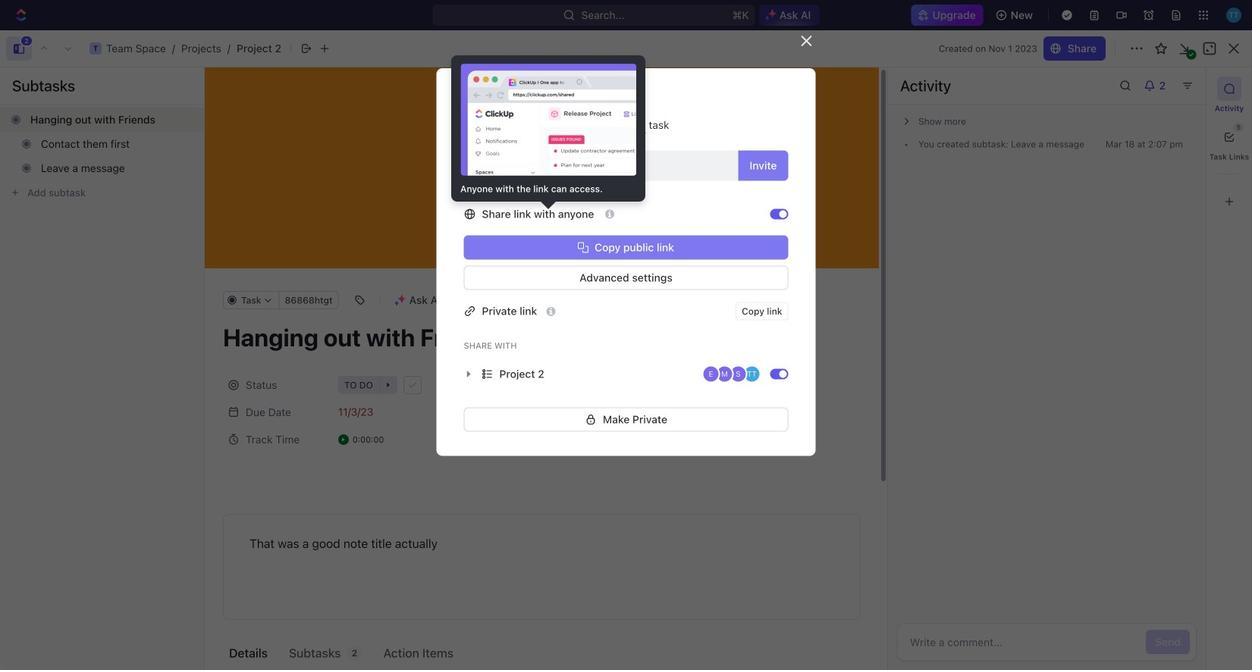 Task type: vqa. For each thing, say whether or not it's contained in the screenshot.
the rightmost The Team Space, , element
yes



Task type: describe. For each thing, give the bounding box(es) containing it.
Invite by name or email text field
[[472, 154, 733, 177]]

Edit task name text field
[[223, 323, 861, 352]]



Task type: locate. For each thing, give the bounding box(es) containing it.
task sidebar navigation tab list
[[1210, 77, 1250, 214]]

1 vertical spatial team space, , element
[[13, 77, 25, 89]]

task sidebar content section
[[888, 68, 1206, 671]]

Search tasks... text field
[[1092, 145, 1244, 168]]

team space, , element
[[90, 42, 102, 55], [13, 77, 25, 89]]

1 horizontal spatial team space, , element
[[90, 42, 102, 55]]

0 vertical spatial team space, , element
[[90, 42, 102, 55]]

drumstick bite image
[[1122, 651, 1131, 660]]

0 horizontal spatial team space, , element
[[13, 77, 25, 89]]



